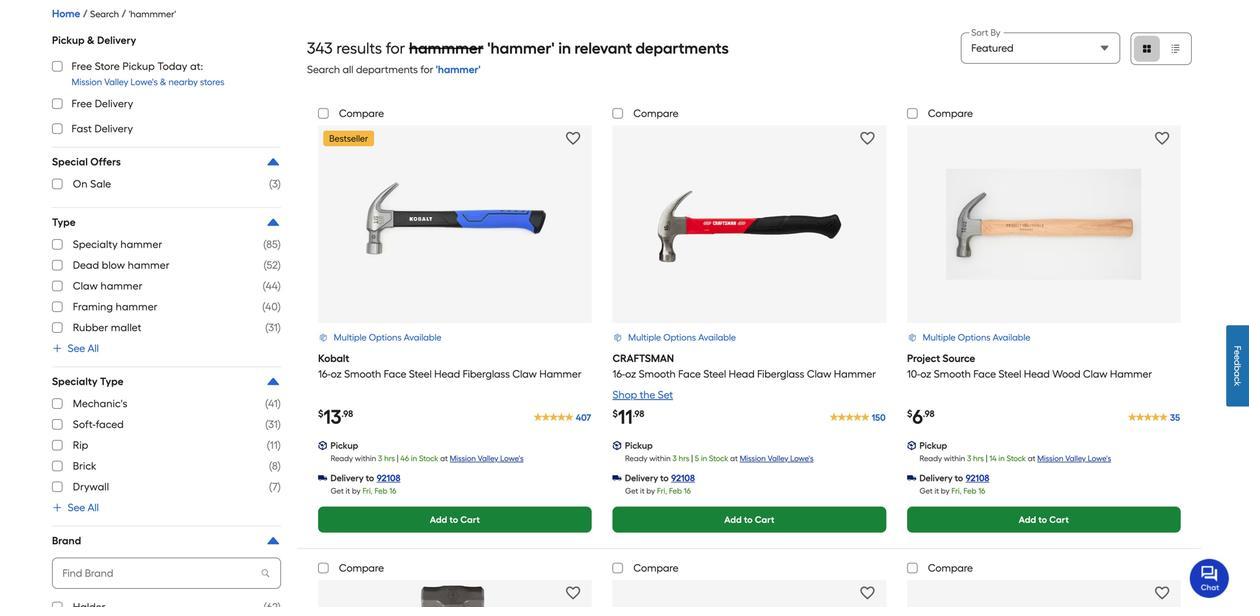 Task type: vqa. For each thing, say whether or not it's contained in the screenshot.
second ( 31 ) from the bottom of the page
yes



Task type: locate. For each thing, give the bounding box(es) containing it.
92108 button down 5 at the right bottom
[[671, 472, 695, 485]]

feb for 14
[[964, 487, 977, 496]]

see all down drywall
[[68, 502, 99, 514]]

multiple options available link
[[318, 331, 442, 344], [613, 331, 736, 344], [907, 331, 1031, 344]]

1 add from the left
[[430, 515, 447, 526]]

delivery down "$ 13 .98"
[[331, 473, 364, 484]]

( down ( 44 )
[[262, 301, 265, 313]]

specialty inside button
[[52, 376, 98, 388]]

1 see all from the top
[[68, 343, 99, 355]]

actual price $6.98 element
[[907, 406, 935, 429]]

( 41 )
[[265, 398, 281, 410]]

46
[[400, 454, 409, 464]]

0 horizontal spatial it
[[346, 487, 350, 496]]

mission down store
[[72, 76, 102, 88]]

2 horizontal spatial |
[[986, 454, 988, 464]]

triangle up image inside special offers button
[[265, 154, 281, 170]]

oz down craftsman
[[625, 368, 636, 381]]

feb down the ready within 3 hrs | 46 in stock at mission valley lowe's
[[375, 487, 388, 496]]

1 horizontal spatial add to cart
[[724, 515, 775, 526]]

$ for 11
[[613, 409, 618, 420]]

at right 46 at left bottom
[[440, 454, 448, 464]]

valley inside button
[[104, 76, 128, 88]]

2 mission valley lowe's button from the left
[[740, 453, 814, 466]]

2 oz from the left
[[625, 368, 636, 381]]

( for soft-faced
[[265, 419, 268, 431]]

3 head from the left
[[1024, 368, 1050, 381]]

$
[[318, 409, 323, 420], [613, 409, 618, 420], [907, 409, 913, 420]]

1 steel from the left
[[409, 368, 432, 381]]

face for craftsman
[[678, 368, 701, 381]]

2 horizontal spatial oz
[[921, 368, 932, 381]]

2 horizontal spatial hammer
[[1110, 368, 1152, 381]]

1 pickup image from the left
[[318, 442, 327, 451]]

feb down ready within 3 hrs | 14 in stock at mission valley lowe's
[[964, 487, 977, 496]]

add down the ready within 3 hrs | 46 in stock at mission valley lowe's
[[430, 515, 447, 526]]

claw up 407 "button"
[[513, 368, 537, 381]]

1 add to cart from the left
[[430, 515, 480, 526]]

e up d
[[1232, 350, 1243, 355]]

1 horizontal spatial add to cart button
[[613, 507, 886, 533]]

shop
[[613, 389, 637, 401]]

( 40 )
[[262, 301, 281, 313]]

1 mission valley lowe's button from the left
[[450, 453, 524, 466]]

) for rubber mallet
[[278, 322, 281, 334]]

2 triangle up image from the top
[[265, 215, 281, 230]]

multiple options available
[[334, 332, 442, 343], [628, 332, 736, 343], [923, 332, 1031, 343]]

for right results
[[386, 39, 405, 58]]

2 stock from the left
[[709, 454, 728, 464]]

3 add to cart from the left
[[1019, 515, 1069, 526]]

1 horizontal spatial hammer
[[834, 368, 876, 381]]

in right 14
[[999, 454, 1005, 464]]

( for specialty hammer
[[263, 238, 266, 251]]

92108 for 46
[[377, 473, 401, 484]]

smooth inside craftsman 16-oz smooth face steel head fiberglass claw hammer
[[639, 368, 676, 381]]

options
[[369, 332, 402, 343], [663, 332, 696, 343], [958, 332, 991, 343]]

see all button for rubber mallet
[[52, 341, 99, 357]]

mission for ready within 3 hrs | 46 in stock at mission valley lowe's
[[450, 454, 476, 464]]

0 vertical spatial free
[[72, 60, 92, 73]]

|
[[397, 454, 399, 464], [691, 454, 693, 464], [986, 454, 988, 464]]

1 horizontal spatial available
[[698, 332, 736, 343]]

0 vertical spatial specialty
[[73, 238, 118, 251]]

8
[[272, 460, 278, 473]]

it for ready within 3 hrs | 14 in stock at mission valley lowe's
[[935, 487, 939, 496]]

multiple up kobalt
[[334, 332, 367, 343]]

2 31 from the top
[[268, 419, 278, 431]]

2 delivery to 92108 from the left
[[625, 473, 695, 484]]

heart outline image
[[566, 131, 580, 146]]

2 ) from the top
[[278, 238, 281, 251]]

3 for ready within 3 hrs | 46 in stock at mission valley lowe's
[[378, 454, 382, 464]]

mission right 46 at left bottom
[[450, 454, 476, 464]]

1 horizontal spatial delivery to 92108
[[625, 473, 695, 484]]

1 16 from the left
[[389, 487, 396, 496]]

1 horizontal spatial $
[[613, 409, 618, 420]]

16
[[389, 487, 396, 496], [684, 487, 691, 496], [979, 487, 986, 496]]

2 within from the left
[[650, 454, 671, 464]]

pickup image down 6 at the right of the page
[[907, 442, 916, 451]]

0 horizontal spatial delivery to 92108
[[331, 473, 401, 484]]

within left 5 at the right bottom
[[650, 454, 671, 464]]

multiple up craftsman
[[628, 332, 661, 343]]

triangle up image inside specialty type button
[[265, 374, 281, 390]]

get it by fri, feb 16 for ready within 3 hrs | 14 in stock at mission valley lowe's
[[920, 487, 986, 496]]

407 button
[[533, 408, 592, 426]]

) for specialty hammer
[[278, 238, 281, 251]]

1 horizontal spatial options
[[663, 332, 696, 343]]

1 vertical spatial free
[[72, 98, 92, 110]]

1 5 stars image from the left
[[533, 408, 592, 426]]

3 5 stars image from the left
[[1127, 408, 1181, 426]]

0 horizontal spatial for
[[386, 39, 405, 58]]

hammer
[[540, 368, 582, 381], [834, 368, 876, 381], [1110, 368, 1152, 381]]

0 horizontal spatial smooth
[[344, 368, 381, 381]]

fri, for 14
[[952, 487, 962, 496]]

2 horizontal spatial get it by fri, feb 16
[[920, 487, 986, 496]]

1 vertical spatial specialty
[[52, 376, 98, 388]]

2 smooth from the left
[[639, 368, 676, 381]]

smooth down source
[[934, 368, 971, 381]]

claw inside kobalt 16-oz smooth face steel head fiberglass claw hammer
[[513, 368, 537, 381]]

in for ready within 3 hrs | 5 in stock at mission valley lowe's
[[701, 454, 707, 464]]

smooth for craftsman
[[639, 368, 676, 381]]

multiple options available link up kobalt
[[318, 331, 442, 344]]

2 pickup image from the left
[[613, 442, 622, 451]]

all down drywall
[[88, 502, 99, 514]]

on
[[73, 178, 88, 190]]

1 vertical spatial &
[[160, 76, 166, 88]]

2 horizontal spatial at
[[1028, 454, 1036, 464]]

2 horizontal spatial truck filled image
[[907, 474, 916, 483]]

cart for 3rd 'add to cart' button
[[1050, 515, 1069, 526]]

.98 down kobalt
[[342, 409, 353, 420]]

get
[[331, 487, 344, 496], [625, 487, 638, 496], [920, 487, 933, 496]]

0 horizontal spatial by
[[352, 487, 361, 496]]

feb down 'ready within 3 hrs | 5 in stock at mission valley lowe's'
[[669, 487, 682, 496]]

2 horizontal spatial delivery to 92108
[[920, 473, 990, 484]]

multiple options available up craftsman
[[628, 332, 736, 343]]

kobalt
[[318, 353, 349, 365]]

( 52 )
[[263, 259, 281, 272]]

7 ) from the top
[[278, 398, 281, 410]]

1 face from the left
[[384, 368, 407, 381]]

oz
[[331, 368, 342, 381], [625, 368, 636, 381], [921, 368, 932, 381]]

see all button down drywall
[[52, 500, 99, 516]]

0 horizontal spatial type
[[52, 216, 76, 229]]

dead blow hammer
[[73, 259, 170, 272]]

fri, for 46
[[363, 487, 373, 496]]

mission right 14
[[1038, 454, 1064, 464]]

2 horizontal spatial 16
[[979, 487, 986, 496]]

3 left 14
[[967, 454, 972, 464]]

1 vertical spatial ( 31 )
[[265, 419, 281, 431]]

2 horizontal spatial available
[[993, 332, 1031, 343]]

1 horizontal spatial steel
[[704, 368, 726, 381]]

1 get from the left
[[331, 487, 344, 496]]

2 fri, from the left
[[657, 487, 667, 496]]

( down 8 on the left of page
[[269, 481, 272, 494]]

1 vertical spatial 31
[[268, 419, 278, 431]]

0 horizontal spatial 92108
[[377, 473, 401, 484]]

within left 14
[[944, 454, 965, 464]]

1 vertical spatial search
[[307, 63, 340, 76]]

see down rubber in the left bottom of the page
[[68, 343, 85, 355]]

&
[[87, 34, 95, 47], [160, 76, 166, 88]]

hrs left 14
[[973, 454, 984, 464]]

3 | from the left
[[986, 454, 988, 464]]

valley for ready within 3 hrs | 14 in stock at mission valley lowe's
[[1066, 454, 1086, 464]]

3 ready from the left
[[920, 454, 942, 464]]

kobalt 16-oz smooth face steel head fiberglass claw hammer
[[318, 353, 582, 381]]

.98 inside "$ 13 .98"
[[342, 409, 353, 420]]

steel inside kobalt 16-oz smooth face steel head fiberglass claw hammer
[[409, 368, 432, 381]]

3 delivery to 92108 from the left
[[920, 473, 990, 484]]

2 horizontal spatial add to cart button
[[907, 507, 1181, 533]]

plus image
[[52, 344, 62, 354], [52, 503, 62, 513]]

( 8 )
[[269, 460, 281, 473]]

1 by from the left
[[352, 487, 361, 496]]

2 get it by fri, feb 16 from the left
[[625, 487, 691, 496]]

1 horizontal spatial stock
[[709, 454, 728, 464]]

2 horizontal spatial get
[[920, 487, 933, 496]]

special offers
[[52, 156, 121, 168]]

triangle up image inside type button
[[265, 215, 281, 230]]

3 by from the left
[[941, 487, 950, 496]]

16 down 'ready within 3 hrs | 5 in stock at mission valley lowe's'
[[684, 487, 691, 496]]

2 by from the left
[[647, 487, 655, 496]]

type button
[[52, 208, 281, 237]]

92108 down 14
[[966, 473, 990, 484]]

mission inside button
[[72, 76, 102, 88]]

within for 46
[[355, 454, 376, 464]]

31
[[268, 322, 278, 334], [268, 419, 278, 431]]

1 horizontal spatial for
[[421, 63, 433, 76]]

2 face from the left
[[678, 368, 701, 381]]

.98
[[342, 409, 353, 420], [633, 409, 644, 420], [923, 409, 935, 420]]

2 hrs from the left
[[679, 454, 690, 464]]

pickup image for ready within 3 hrs | 14 in stock at mission valley lowe's
[[907, 442, 916, 451]]

0 horizontal spatial departments
[[356, 63, 418, 76]]

delivery to 92108
[[331, 473, 401, 484], [625, 473, 695, 484], [920, 473, 990, 484]]

5 stars image for 11
[[829, 408, 886, 426]]

truck filled image
[[318, 474, 327, 483], [613, 474, 622, 483], [907, 474, 916, 483]]

1 at from the left
[[440, 454, 448, 464]]

16 down ready within 3 hrs | 14 in stock at mission valley lowe's
[[979, 487, 986, 496]]

) for claw hammer
[[278, 280, 281, 292]]

cart for 1st 'add to cart' button
[[460, 515, 480, 526]]

stock right 5 at the right bottom
[[709, 454, 728, 464]]

1 horizontal spatial feb
[[669, 487, 682, 496]]

2 head from the left
[[729, 368, 755, 381]]

project
[[907, 353, 940, 365]]

) for soft-faced
[[278, 419, 281, 431]]

0 vertical spatial see
[[68, 343, 85, 355]]

1 horizontal spatial 92108
[[671, 473, 695, 484]]

claw right the wood in the right of the page
[[1083, 368, 1108, 381]]

face inside project source 10-oz smooth face steel head wood claw hammer
[[974, 368, 996, 381]]

150
[[872, 412, 886, 424]]

feb for 46
[[375, 487, 388, 496]]

in right 5 at the right bottom
[[701, 454, 707, 464]]

3 face from the left
[[974, 368, 996, 381]]

0 horizontal spatial stock
[[419, 454, 438, 464]]

1 horizontal spatial |
[[691, 454, 693, 464]]

claw
[[73, 280, 98, 292], [513, 368, 537, 381], [807, 368, 832, 381], [1083, 368, 1108, 381]]

0 horizontal spatial fri,
[[363, 487, 373, 496]]

1 stock from the left
[[419, 454, 438, 464]]

0 horizontal spatial multiple options available
[[334, 332, 442, 343]]

free left store
[[72, 60, 92, 73]]

0 horizontal spatial get
[[331, 487, 344, 496]]

3 .98 from the left
[[923, 409, 935, 420]]

1 feb from the left
[[375, 487, 388, 496]]

2 92108 button from the left
[[671, 472, 695, 485]]

2 fiberglass from the left
[[757, 368, 805, 381]]

1 multiple options outlined image from the left
[[318, 333, 329, 343]]

fiberglass inside kobalt 16-oz smooth face steel head fiberglass claw hammer
[[463, 368, 510, 381]]

$ right 150
[[907, 409, 913, 420]]

feb for 5
[[669, 487, 682, 496]]

) for framing hammer
[[278, 301, 281, 313]]

search inside 343 results for hammmer ' hammer ' in relevant departments search all departments for ' hammer '
[[307, 63, 340, 76]]

( up ( 11 )
[[265, 398, 268, 410]]

all
[[88, 343, 99, 355], [88, 502, 99, 514]]

| for 14
[[986, 454, 988, 464]]

specialty up dead
[[73, 238, 118, 251]]

.98 down shop the set
[[633, 409, 644, 420]]

16- inside kobalt 16-oz smooth face steel head fiberglass claw hammer
[[318, 368, 331, 381]]

16- down kobalt
[[318, 368, 331, 381]]

1 see from the top
[[68, 343, 85, 355]]

triangle up image for specialty type
[[265, 374, 281, 390]]

2 horizontal spatial within
[[944, 454, 965, 464]]

'
[[487, 39, 491, 58], [551, 39, 555, 58], [436, 63, 438, 76], [478, 63, 481, 76]]

2 horizontal spatial cart
[[1050, 515, 1069, 526]]

e down f
[[1232, 355, 1243, 360]]

fiberglass
[[463, 368, 510, 381], [757, 368, 805, 381]]

3 get from the left
[[920, 487, 933, 496]]

1 available from the left
[[404, 332, 442, 343]]

16- up shop
[[613, 368, 625, 381]]

available up craftsman 16-oz smooth face steel head fiberglass claw hammer
[[698, 332, 736, 343]]

6
[[913, 406, 923, 429]]

multiple options outlined image up project on the bottom of the page
[[907, 333, 918, 343]]

plus image up the brand
[[52, 503, 62, 513]]

relevant
[[575, 39, 632, 58]]

valley
[[104, 76, 128, 88], [478, 454, 498, 464], [768, 454, 789, 464], [1066, 454, 1086, 464]]

home / search / 'hammmer'
[[52, 7, 176, 20]]

hammer inside kobalt 16-oz smooth face steel head fiberglass claw hammer
[[540, 368, 582, 381]]

( 31 )
[[265, 322, 281, 334], [265, 419, 281, 431]]

truck filled image down $ 11 .98
[[613, 474, 622, 483]]

oz down project on the bottom of the page
[[921, 368, 932, 381]]

face inside craftsman 16-oz smooth face steel head fiberglass claw hammer
[[678, 368, 701, 381]]

hammer
[[491, 39, 551, 58], [438, 63, 478, 76], [120, 238, 162, 251], [128, 259, 170, 272], [101, 280, 143, 292], [116, 301, 158, 313]]

in for ready within 3 hrs | 46 in stock at mission valley lowe's
[[411, 454, 417, 464]]

see all
[[68, 343, 99, 355], [68, 502, 99, 514]]

5 stars image containing 150
[[829, 408, 886, 426]]

get it by fri, feb 16
[[331, 487, 396, 496], [625, 487, 691, 496], [920, 487, 986, 496]]

get it by fri, feb 16 for ready within 3 hrs | 46 in stock at mission valley lowe's
[[331, 487, 396, 496]]

1 truck filled image from the left
[[318, 474, 327, 483]]

5 stars image containing 35
[[1127, 408, 1181, 426]]

2 add from the left
[[724, 515, 742, 526]]

$ inside "$ 13 .98"
[[318, 409, 323, 420]]

multiple options available up kobalt
[[334, 332, 442, 343]]

2 horizontal spatial options
[[958, 332, 991, 343]]

0 vertical spatial ( 31 )
[[265, 322, 281, 334]]

( 7 )
[[269, 481, 281, 494]]

1 horizontal spatial cart
[[755, 515, 775, 526]]

stock for 5
[[709, 454, 728, 464]]

1 16- from the left
[[318, 368, 331, 381]]

3 triangle up image from the top
[[265, 374, 281, 390]]

1 31 from the top
[[268, 322, 278, 334]]

0 horizontal spatial add to cart button
[[318, 507, 592, 533]]

1 $ from the left
[[318, 409, 323, 420]]

face
[[384, 368, 407, 381], [678, 368, 701, 381], [974, 368, 996, 381]]

2 horizontal spatial smooth
[[934, 368, 971, 381]]

31 down ( 40 )
[[268, 322, 278, 334]]

head inside kobalt 16-oz smooth face steel head fiberglass claw hammer
[[434, 368, 460, 381]]

2 truck filled image from the left
[[613, 474, 622, 483]]

0 horizontal spatial pickup image
[[318, 442, 327, 451]]

smooth inside kobalt 16-oz smooth face steel head fiberglass claw hammer
[[344, 368, 381, 381]]

0 horizontal spatial 5 stars image
[[533, 408, 592, 426]]

6 ) from the top
[[278, 322, 281, 334]]

see for rubber mallet
[[68, 343, 85, 355]]

oz for craftsman
[[625, 368, 636, 381]]

multiple
[[334, 332, 367, 343], [628, 332, 661, 343], [923, 332, 956, 343]]

source
[[943, 353, 975, 365]]

steel
[[409, 368, 432, 381], [704, 368, 726, 381], [999, 368, 1022, 381]]

3 92108 from the left
[[966, 473, 990, 484]]

.98 for 13
[[342, 409, 353, 420]]

1 horizontal spatial /
[[122, 7, 126, 20]]

5 stars image
[[533, 408, 592, 426], [829, 408, 886, 426], [1127, 408, 1181, 426]]

1 plus image from the top
[[52, 344, 62, 354]]

multiple options outlined image
[[318, 333, 329, 343], [907, 333, 918, 343]]

1 oz from the left
[[331, 368, 342, 381]]

$ inside "$ 6 .98"
[[907, 409, 913, 420]]

1 ) from the top
[[278, 178, 281, 190]]

heart outline image
[[861, 131, 875, 146], [1155, 131, 1169, 146], [566, 587, 580, 601], [861, 587, 875, 601], [1155, 587, 1169, 601]]

2 cart from the left
[[755, 515, 775, 526]]

2 free from the top
[[72, 98, 92, 110]]

16 for 46
[[389, 487, 396, 496]]

delivery down "$ 6 .98"
[[920, 473, 953, 484]]

92108 for 5
[[671, 473, 695, 484]]

1 vertical spatial 11
[[270, 440, 278, 452]]

( 31 ) for mallet
[[265, 322, 281, 334]]

delivery to 92108 down 5 at the right bottom
[[625, 473, 695, 484]]

0 horizontal spatial hrs
[[384, 454, 395, 464]]

1 horizontal spatial multiple
[[628, 332, 661, 343]]

0 horizontal spatial multiple options outlined image
[[318, 333, 329, 343]]

hammer up 150 button
[[834, 368, 876, 381]]

0 horizontal spatial steel
[[409, 368, 432, 381]]

7
[[272, 481, 278, 494]]

1 horizontal spatial search
[[307, 63, 340, 76]]

2 horizontal spatial multiple options available link
[[907, 331, 1031, 344]]

1 horizontal spatial smooth
[[639, 368, 676, 381]]

1 it from the left
[[346, 487, 350, 496]]

0 horizontal spatial $
[[318, 409, 323, 420]]

5 ) from the top
[[278, 301, 281, 313]]

( up 85
[[269, 178, 272, 190]]

( up ( 52 )
[[263, 238, 266, 251]]

pickup down home link
[[52, 34, 85, 47]]

92108 button for 46
[[377, 472, 401, 485]]

all
[[343, 63, 354, 76]]

face inside kobalt 16-oz smooth face steel head fiberglass claw hammer
[[384, 368, 407, 381]]

( for mechanic's
[[265, 398, 268, 410]]

hammer inside craftsman 16-oz smooth face steel head fiberglass claw hammer
[[834, 368, 876, 381]]

/ right home
[[83, 7, 88, 20]]

multiple options available link up craftsman
[[613, 331, 736, 344]]

92108 down 46 at left bottom
[[377, 473, 401, 484]]

1 smooth from the left
[[344, 368, 381, 381]]

1 horizontal spatial 92108 button
[[671, 472, 695, 485]]

fast delivery
[[72, 123, 133, 135]]

steel inside craftsman 16-oz smooth face steel head fiberglass claw hammer
[[704, 368, 726, 381]]

see all button for drywall
[[52, 500, 99, 516]]

rubber mallet
[[73, 322, 141, 334]]

at for 14
[[1028, 454, 1036, 464]]

'hammmer'
[[129, 8, 176, 20]]

0 vertical spatial search
[[90, 8, 119, 20]]

4 ) from the top
[[278, 280, 281, 292]]

at for 46
[[440, 454, 448, 464]]

3 steel from the left
[[999, 368, 1022, 381]]

/ right search element
[[122, 7, 126, 20]]

it for ready within 3 hrs | 46 in stock at mission valley lowe's
[[346, 487, 350, 496]]

type down on on the top
[[52, 216, 76, 229]]

multiple options available up source
[[923, 332, 1031, 343]]

1 horizontal spatial truck filled image
[[613, 474, 622, 483]]

blow
[[102, 259, 125, 272]]

5 stars image containing 407
[[533, 408, 592, 426]]

2 horizontal spatial multiple
[[923, 332, 956, 343]]

the
[[640, 389, 655, 401]]

0 horizontal spatial 11
[[270, 440, 278, 452]]

| left 5 at the right bottom
[[691, 454, 693, 464]]

0 horizontal spatial 16-
[[318, 368, 331, 381]]

11 down shop
[[618, 406, 633, 429]]

0 horizontal spatial 92108 button
[[377, 472, 401, 485]]

2 see all from the top
[[68, 502, 99, 514]]

1 horizontal spatial multiple options available link
[[613, 331, 736, 344]]

claw up 150 button
[[807, 368, 832, 381]]

3 $ from the left
[[907, 409, 913, 420]]

1 see all button from the top
[[52, 341, 99, 357]]

steel for kobalt
[[409, 368, 432, 381]]

1 horizontal spatial add
[[724, 515, 742, 526]]

2 get from the left
[[625, 487, 638, 496]]

0 horizontal spatial oz
[[331, 368, 342, 381]]

2 horizontal spatial face
[[974, 368, 996, 381]]

92108 button down 14
[[966, 472, 990, 485]]

1 vertical spatial see
[[68, 502, 85, 514]]

pickup image for ready within 3 hrs | 5 in stock at mission valley lowe's
[[613, 442, 622, 451]]

ready for ready within 3 hrs | 14 in stock at mission valley lowe's
[[920, 454, 942, 464]]

$ inside $ 11 .98
[[613, 409, 618, 420]]

0 horizontal spatial available
[[404, 332, 442, 343]]

2 horizontal spatial feb
[[964, 487, 977, 496]]

0 horizontal spatial feb
[[375, 487, 388, 496]]

2 add to cart button from the left
[[613, 507, 886, 533]]

1 horizontal spatial .98
[[633, 409, 644, 420]]

oz for kobalt
[[331, 368, 342, 381]]

see down drywall
[[68, 502, 85, 514]]

3 hammer from the left
[[1110, 368, 1152, 381]]

) for mechanic's
[[278, 398, 281, 410]]

hammer up the 35 button
[[1110, 368, 1152, 381]]

1 multiple options available from the left
[[334, 332, 442, 343]]

2 horizontal spatial multiple options available
[[923, 332, 1031, 343]]

mission valley lowe's & nearby stores button
[[72, 74, 224, 90]]

( down 41
[[265, 419, 268, 431]]

1 horizontal spatial fri,
[[657, 487, 667, 496]]

free up fast
[[72, 98, 92, 110]]

3 stock from the left
[[1007, 454, 1026, 464]]

search up pickup & delivery
[[90, 8, 119, 20]]

3 mission valley lowe's button from the left
[[1038, 453, 1111, 466]]

.98 inside $ 11 .98
[[633, 409, 644, 420]]

3 left 46 at left bottom
[[378, 454, 382, 464]]

craftsman 16-oz smooth face steel head fiberglass claw hammer
[[613, 353, 876, 381]]

1 horizontal spatial 16
[[684, 487, 691, 496]]

oz inside kobalt 16-oz smooth face steel head fiberglass claw hammer
[[331, 368, 342, 381]]

pickup image
[[318, 442, 327, 451], [613, 442, 622, 451], [907, 442, 916, 451]]

3 fri, from the left
[[952, 487, 962, 496]]

multiple options available for second multiple options available link from right
[[628, 332, 736, 343]]

type inside button
[[100, 376, 124, 388]]

3 it from the left
[[935, 487, 939, 496]]

2 horizontal spatial .98
[[923, 409, 935, 420]]

for
[[386, 39, 405, 58], [421, 63, 433, 76]]

0 horizontal spatial 16
[[389, 487, 396, 496]]

) for dead blow hammer
[[278, 259, 281, 272]]

1 92108 from the left
[[377, 473, 401, 484]]

.98 inside "$ 6 .98"
[[923, 409, 935, 420]]

1 ( 31 ) from the top
[[265, 322, 281, 334]]

1 fri, from the left
[[363, 487, 373, 496]]

3 for ready within 3 hrs | 5 in stock at mission valley lowe's
[[673, 454, 677, 464]]

hrs left 46 at left bottom
[[384, 454, 395, 464]]

0 vertical spatial departments
[[636, 39, 729, 58]]

feb
[[375, 487, 388, 496], [669, 487, 682, 496], [964, 487, 977, 496]]

mission valley lowe's button for ready within 3 hrs | 14 in stock at mission valley lowe's
[[1038, 453, 1111, 466]]

1 cart from the left
[[460, 515, 480, 526]]

16 for 5
[[684, 487, 691, 496]]

0 horizontal spatial at
[[440, 454, 448, 464]]

it
[[346, 487, 350, 496], [640, 487, 645, 496], [935, 487, 939, 496]]

3 at from the left
[[1028, 454, 1036, 464]]

2 options from the left
[[663, 332, 696, 343]]

3 within from the left
[[944, 454, 965, 464]]

fri,
[[363, 487, 373, 496], [657, 487, 667, 496], [952, 487, 962, 496]]

specialty for specialty type
[[52, 376, 98, 388]]

triangle up image up ( 3 )
[[265, 154, 281, 170]]

3 multiple options available from the left
[[923, 332, 1031, 343]]

1 get it by fri, feb 16 from the left
[[331, 487, 396, 496]]

lowe's inside mission valley lowe's & nearby stores button
[[131, 76, 158, 88]]

fiberglass inside craftsman 16-oz smooth face steel head fiberglass claw hammer
[[757, 368, 805, 381]]

0 vertical spatial type
[[52, 216, 76, 229]]

2 horizontal spatial it
[[935, 487, 939, 496]]

in
[[559, 39, 571, 58], [411, 454, 417, 464], [701, 454, 707, 464], [999, 454, 1005, 464]]

( for drywall
[[269, 481, 272, 494]]

10-
[[907, 368, 921, 381]]

available up kobalt 16-oz smooth face steel head fiberglass claw hammer
[[404, 332, 442, 343]]

92108 down 5 at the right bottom
[[671, 473, 695, 484]]

31 down ( 41 )
[[268, 419, 278, 431]]

0 horizontal spatial mission valley lowe's button
[[450, 453, 524, 466]]

2 | from the left
[[691, 454, 693, 464]]

add to cart button
[[318, 507, 592, 533], [613, 507, 886, 533], [907, 507, 1181, 533]]

31 for soft-faced
[[268, 419, 278, 431]]

dead
[[73, 259, 99, 272]]

0 vertical spatial 31
[[268, 322, 278, 334]]

2 steel from the left
[[704, 368, 726, 381]]

| for 46
[[397, 454, 399, 464]]

0 horizontal spatial &
[[87, 34, 95, 47]]

1 horizontal spatial get
[[625, 487, 638, 496]]

oz inside craftsman 16-oz smooth face steel head fiberglass claw hammer
[[625, 368, 636, 381]]

triangle up image for brand
[[265, 534, 281, 549]]

steel inside project source 10-oz smooth face steel head wood claw hammer
[[999, 368, 1022, 381]]

specialty for specialty hammer
[[73, 238, 118, 251]]

3 oz from the left
[[921, 368, 932, 381]]

smooth down kobalt
[[344, 368, 381, 381]]

departments
[[636, 39, 729, 58], [356, 63, 418, 76]]

1 within from the left
[[355, 454, 376, 464]]

1 delivery to 92108 from the left
[[331, 473, 401, 484]]

0 vertical spatial plus image
[[52, 344, 62, 354]]

to
[[366, 473, 374, 484], [660, 473, 669, 484], [955, 473, 963, 484], [450, 515, 458, 526], [744, 515, 753, 526], [1039, 515, 1047, 526]]

hrs for 14
[[973, 454, 984, 464]]

pickup down "$ 13 .98"
[[331, 440, 358, 452]]

3 for ready within 3 hrs | 14 in stock at mission valley lowe's
[[967, 454, 972, 464]]

92108 button for 5
[[671, 472, 695, 485]]

16- inside craftsman 16-oz smooth face steel head fiberglass claw hammer
[[613, 368, 625, 381]]

41
[[268, 398, 278, 410]]

/
[[83, 7, 88, 20], [122, 7, 126, 20]]

see all down rubber in the left bottom of the page
[[68, 343, 99, 355]]

truck filled image down 6 at the right of the page
[[907, 474, 916, 483]]

2 horizontal spatial hrs
[[973, 454, 984, 464]]

11 up 8 on the left of page
[[270, 440, 278, 452]]

smooth down craftsman
[[639, 368, 676, 381]]

triangle up image
[[265, 154, 281, 170], [265, 215, 281, 230], [265, 374, 281, 390], [265, 534, 281, 549]]

delivery to 92108 down 14
[[920, 473, 990, 484]]

add
[[430, 515, 447, 526], [724, 515, 742, 526], [1019, 515, 1037, 526]]

triangle up image up ( 41 )
[[265, 374, 281, 390]]

delivery to 92108 for ready within 3 hrs | 46 in stock at mission valley lowe's
[[331, 473, 401, 484]]

free for free store pickup today at:
[[72, 60, 92, 73]]

0 horizontal spatial |
[[397, 454, 399, 464]]

plus image up specialty type at left bottom
[[52, 344, 62, 354]]

delivery to 92108 down 46 at left bottom
[[331, 473, 401, 484]]

see all button
[[52, 341, 99, 357], [52, 500, 99, 516]]

1 horizontal spatial head
[[729, 368, 755, 381]]

smooth
[[344, 368, 381, 381], [639, 368, 676, 381], [934, 368, 971, 381]]

0 horizontal spatial options
[[369, 332, 402, 343]]

2 horizontal spatial steel
[[999, 368, 1022, 381]]

multiple options outlined image up kobalt
[[318, 333, 329, 343]]

head inside craftsman 16-oz smooth face steel head fiberglass claw hammer
[[729, 368, 755, 381]]

multiple options outlined image
[[613, 333, 623, 343]]

1 / from the left
[[83, 7, 88, 20]]

triangle up image inside brand "button"
[[265, 534, 281, 549]]

& down 'today'
[[160, 76, 166, 88]]

free store pickup today at:
[[72, 60, 203, 73]]

ready for ready within 3 hrs | 46 in stock at mission valley lowe's
[[331, 454, 353, 464]]

valley for ready within 3 hrs | 46 in stock at mission valley lowe's
[[478, 454, 498, 464]]

see for drywall
[[68, 502, 85, 514]]

35
[[1170, 412, 1180, 424]]

1 fiberglass from the left
[[463, 368, 510, 381]]

0 horizontal spatial add to cart
[[430, 515, 480, 526]]

| left 46 at left bottom
[[397, 454, 399, 464]]

.98 right 150
[[923, 409, 935, 420]]



Task type: describe. For each thing, give the bounding box(es) containing it.
3 add from the left
[[1019, 515, 1037, 526]]

today
[[158, 60, 187, 73]]

3 options from the left
[[958, 332, 991, 343]]

multiple options available for 3rd multiple options available link from the left
[[923, 332, 1031, 343]]

it for ready within 3 hrs | 5 in stock at mission valley lowe's
[[640, 487, 645, 496]]

( 31 ) for faced
[[265, 419, 281, 431]]

0 vertical spatial &
[[87, 34, 95, 47]]

soft-faced
[[73, 419, 124, 431]]

valley for ready within 3 hrs | 5 in stock at mission valley lowe's
[[768, 454, 789, 464]]

claw hammer
[[73, 280, 143, 292]]

fri, for 5
[[657, 487, 667, 496]]

$ 11 .98
[[613, 406, 644, 429]]

all for drywall
[[88, 502, 99, 514]]

search icon image
[[260, 569, 271, 579]]

( for claw hammer
[[263, 280, 266, 292]]

craftsman
[[613, 353, 674, 365]]

plus image for rubber mallet
[[52, 344, 62, 354]]

) for brick
[[278, 460, 281, 473]]

type inside button
[[52, 216, 76, 229]]

ready for ready within 3 hrs | 5 in stock at mission valley lowe's
[[625, 454, 648, 464]]

.98 for 6
[[923, 409, 935, 420]]

oz inside project source 10-oz smooth face steel head wood claw hammer
[[921, 368, 932, 381]]

free delivery
[[72, 98, 133, 110]]

2 / from the left
[[122, 7, 126, 20]]

ready within 3 hrs | 5 in stock at mission valley lowe's
[[625, 454, 814, 464]]

brick
[[73, 460, 97, 473]]

at:
[[190, 60, 203, 73]]

brand
[[52, 535, 81, 548]]

plus image for drywall
[[52, 503, 62, 513]]

& inside button
[[160, 76, 166, 88]]

c
[[1232, 377, 1243, 382]]

store
[[95, 60, 120, 73]]

( 44 )
[[263, 280, 281, 292]]

triangle up image for special offers
[[265, 154, 281, 170]]

set
[[658, 389, 673, 401]]

fast
[[72, 123, 92, 135]]

1 add to cart button from the left
[[318, 507, 592, 533]]

$ 13 .98
[[318, 406, 353, 429]]

343 results for hammmer ' hammer ' in relevant departments search all departments for ' hammer '
[[307, 39, 729, 76]]

search inside home / search / 'hammmer'
[[90, 8, 119, 20]]

16 for 14
[[979, 487, 986, 496]]

mission for ready within 3 hrs | 14 in stock at mission valley lowe's
[[1038, 454, 1064, 464]]

( for framing hammer
[[262, 301, 265, 313]]

ready within 3 hrs | 46 in stock at mission valley lowe's
[[331, 454, 524, 464]]

home
[[52, 7, 80, 20]]

b
[[1232, 366, 1243, 371]]

face for kobalt
[[384, 368, 407, 381]]

2 multiple options outlined image from the left
[[907, 333, 918, 343]]

nearby
[[169, 76, 198, 88]]

mission valley lowe's & nearby stores
[[72, 76, 224, 88]]

d
[[1232, 360, 1243, 366]]

within for 5
[[650, 454, 671, 464]]

) for rip
[[278, 440, 281, 452]]

f
[[1232, 346, 1243, 350]]

smooth for kobalt
[[344, 368, 381, 381]]

claw down dead
[[73, 280, 98, 292]]

150 button
[[829, 408, 886, 426]]

f e e d b a c k
[[1232, 346, 1243, 387]]

52
[[267, 259, 278, 272]]

3 add to cart button from the left
[[907, 507, 1181, 533]]

framing
[[73, 301, 113, 313]]

.98 for 11
[[633, 409, 644, 420]]

head for craftsman
[[729, 368, 755, 381]]

bestseller
[[329, 133, 368, 144]]

2 e from the top
[[1232, 355, 1243, 360]]

get for ready within 3 hrs | 46 in stock at mission valley lowe's
[[331, 487, 344, 496]]

92108 button for 14
[[966, 472, 990, 485]]

1 multiple from the left
[[334, 332, 367, 343]]

1 options from the left
[[369, 332, 402, 343]]

407
[[576, 412, 591, 424]]

3 multiple from the left
[[923, 332, 956, 343]]

3 up ( 85 )
[[272, 178, 278, 190]]

shop the set link
[[613, 382, 673, 403]]

| for 5
[[691, 454, 693, 464]]

40
[[265, 301, 278, 313]]

3 multiple options available link from the left
[[907, 331, 1031, 344]]

triangle up image for type
[[265, 215, 281, 230]]

hammmer element
[[129, 6, 176, 22]]

actual price $13.98 element
[[318, 406, 353, 429]]

hammer for craftsman 16-oz smooth face steel head fiberglass claw hammer
[[834, 368, 876, 381]]

$ 6 .98
[[907, 406, 935, 429]]

1 multiple options available link from the left
[[318, 331, 442, 344]]

5 stars image for 6
[[1127, 408, 1181, 426]]

by for ready within 3 hrs | 5 in stock at mission valley lowe's
[[647, 487, 655, 496]]

( for rip
[[267, 440, 270, 452]]

in for ready within 3 hrs | 14 in stock at mission valley lowe's
[[999, 454, 1005, 464]]

343
[[307, 39, 333, 58]]

get it by fri, feb 16 for ready within 3 hrs | 5 in stock at mission valley lowe's
[[625, 487, 691, 496]]

11 for ( 11 )
[[270, 440, 278, 452]]

k
[[1232, 382, 1243, 387]]

within for 14
[[944, 454, 965, 464]]

sale
[[90, 178, 111, 190]]

ready within 3 hrs | 14 in stock at mission valley lowe's
[[920, 454, 1111, 464]]

11 for $ 11 .98
[[618, 406, 633, 429]]

head inside project source 10-oz smooth face steel head wood claw hammer
[[1024, 368, 1050, 381]]

mission valley lowe's button for ready within 3 hrs | 5 in stock at mission valley lowe's
[[740, 453, 814, 466]]

hammer for kobalt 16-oz smooth face steel head fiberglass claw hammer
[[540, 368, 582, 381]]

16- for craftsman 16-oz smooth face steel head fiberglass claw hammer
[[613, 368, 625, 381]]

special offers button
[[52, 148, 281, 176]]

framing hammer
[[73, 301, 158, 313]]

2 multiple options available link from the left
[[613, 331, 736, 344]]

pickup & delivery
[[52, 34, 136, 47]]

( for brick
[[269, 460, 272, 473]]

faced
[[96, 419, 124, 431]]

search element
[[90, 6, 119, 22]]

chat invite button image
[[1190, 559, 1230, 599]]

delivery down home / search / 'hammmer'
[[97, 34, 136, 47]]

cart for 2nd 'add to cart' button from the right
[[755, 515, 775, 526]]

list view image
[[1171, 44, 1181, 54]]

head for kobalt
[[434, 368, 460, 381]]

hammmer
[[409, 39, 484, 58]]

smooth inside project source 10-oz smooth face steel head wood claw hammer
[[934, 368, 971, 381]]

Find Brand text field
[[52, 566, 247, 582]]

lowe's for ready within 3 hrs | 46 in stock at mission valley lowe's
[[500, 454, 524, 464]]

44
[[266, 280, 278, 292]]

steel for craftsman
[[704, 368, 726, 381]]

get for ready within 3 hrs | 5 in stock at mission valley lowe's
[[625, 487, 638, 496]]

a
[[1232, 371, 1243, 377]]

mechanic's
[[73, 398, 128, 410]]

hrs for 5
[[679, 454, 690, 464]]

$ for 13
[[318, 409, 323, 420]]

( 3 )
[[269, 178, 281, 190]]

project source 10-oz smooth face steel head wood claw hammer
[[907, 353, 1152, 381]]

f e e d b a c k button
[[1227, 326, 1249, 407]]

by for ready within 3 hrs | 46 in stock at mission valley lowe's
[[352, 487, 361, 496]]

claw inside project source 10-oz smooth face steel head wood claw hammer
[[1083, 368, 1108, 381]]

hammer inside project source 10-oz smooth face steel head wood claw hammer
[[1110, 368, 1152, 381]]

2 multiple from the left
[[628, 332, 661, 343]]

stores
[[200, 76, 224, 88]]

specialty hammer
[[73, 238, 162, 251]]

delivery down free delivery
[[95, 123, 133, 135]]

1 e from the top
[[1232, 350, 1243, 355]]

grid view filled image
[[1142, 44, 1152, 54]]

1 vertical spatial for
[[421, 63, 433, 76]]

truck filled image for ready within 3 hrs | 46 in stock at mission valley lowe's
[[318, 474, 327, 483]]

) for drywall
[[278, 481, 281, 494]]

claw inside craftsman 16-oz smooth face steel head fiberglass claw hammer
[[807, 368, 832, 381]]

delivery up fast delivery
[[95, 98, 133, 110]]

5 stars image for 13
[[533, 408, 592, 426]]

get for ready within 3 hrs | 14 in stock at mission valley lowe's
[[920, 487, 933, 496]]

pickup up mission valley lowe's & nearby stores
[[123, 60, 155, 73]]

lowe's for ready within 3 hrs | 14 in stock at mission valley lowe's
[[1088, 454, 1111, 464]]

mission for ready within 3 hrs | 5 in stock at mission valley lowe's
[[740, 454, 766, 464]]

soft-
[[73, 419, 96, 431]]

( for rubber mallet
[[265, 322, 268, 334]]

5
[[695, 454, 699, 464]]

delivery down $ 11 .98
[[625, 473, 658, 484]]

fiberglass for craftsman 16-oz smooth face steel head fiberglass claw hammer
[[757, 368, 805, 381]]

results
[[336, 39, 382, 58]]

lowe's for ready within 3 hrs | 5 in stock at mission valley lowe's
[[790, 454, 814, 464]]

drywall
[[73, 481, 109, 494]]

mission valley lowe's button for ready within 3 hrs | 46 in stock at mission valley lowe's
[[450, 453, 524, 466]]

rip
[[73, 440, 88, 452]]

shop the set
[[613, 389, 673, 401]]

31 for rubber mallet
[[268, 322, 278, 334]]

in inside 343 results for hammmer ' hammer ' in relevant departments search all departments for ' hammer '
[[559, 39, 571, 58]]

( 85 )
[[263, 238, 281, 251]]

rubber
[[73, 322, 108, 334]]

( 11 )
[[267, 440, 281, 452]]

2 available from the left
[[698, 332, 736, 343]]

( for on sale
[[269, 178, 272, 190]]

delivery to 92108 for ready within 3 hrs | 5 in stock at mission valley lowe's
[[625, 473, 695, 484]]

see all for rubber mallet
[[68, 343, 99, 355]]

13
[[323, 406, 342, 429]]

specialty type button
[[52, 368, 281, 396]]

wood
[[1053, 368, 1081, 381]]

specialty type
[[52, 376, 124, 388]]

by for ready within 3 hrs | 14 in stock at mission valley lowe's
[[941, 487, 950, 496]]

0 vertical spatial for
[[386, 39, 405, 58]]

free for free delivery
[[72, 98, 92, 110]]

3 available from the left
[[993, 332, 1031, 343]]

16- for kobalt 16-oz smooth face steel head fiberglass claw hammer
[[318, 368, 331, 381]]

offers
[[90, 156, 121, 168]]

hrs for 46
[[384, 454, 395, 464]]

2 add to cart from the left
[[724, 515, 775, 526]]

brand button
[[52, 527, 281, 556]]

home link
[[52, 6, 80, 22]]

85
[[266, 238, 278, 251]]

truck filled image for ready within 3 hrs | 5 in stock at mission valley lowe's
[[613, 474, 622, 483]]

fiberglass for kobalt 16-oz smooth face steel head fiberglass claw hammer
[[463, 368, 510, 381]]

special
[[52, 156, 88, 168]]

mallet
[[111, 322, 141, 334]]

35 button
[[1127, 408, 1181, 426]]

14
[[990, 454, 997, 464]]

on sale
[[73, 178, 111, 190]]

actual price $11.98 element
[[613, 406, 644, 429]]



